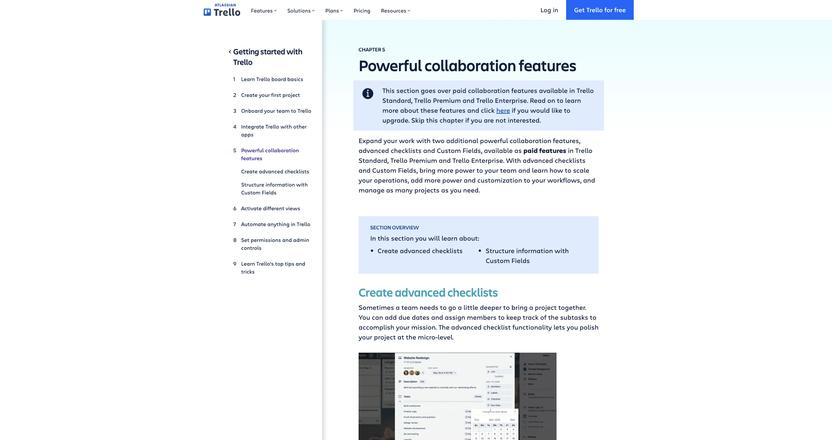 Task type: locate. For each thing, give the bounding box(es) containing it.
paid features
[[524, 146, 566, 155]]

read
[[530, 96, 546, 105]]

1 vertical spatial premium
[[409, 156, 437, 165]]

you down the subtasks
[[567, 323, 578, 332]]

1 horizontal spatial team
[[401, 303, 418, 312]]

0 vertical spatial structure
[[241, 181, 264, 188]]

as right 'projects'
[[441, 186, 449, 195]]

1 horizontal spatial bring
[[512, 303, 528, 312]]

controls
[[241, 245, 262, 251]]

automate anything in trello
[[241, 221, 310, 228]]

powerful down 5
[[359, 55, 422, 76]]

0 horizontal spatial project
[[283, 91, 300, 98]]

2 horizontal spatial team
[[500, 166, 517, 175]]

accomplish
[[359, 323, 394, 332]]

0 horizontal spatial bring
[[420, 166, 436, 175]]

standard, down this
[[382, 96, 413, 105]]

the
[[548, 313, 559, 322], [406, 333, 416, 342]]

operations,
[[374, 176, 409, 185]]

fields, for available
[[463, 146, 482, 155]]

in inside automate anything in trello link
[[291, 221, 295, 228]]

chapter
[[359, 46, 381, 53]]

section
[[370, 224, 391, 231]]

premium down over
[[433, 96, 461, 105]]

the right of
[[548, 313, 559, 322]]

with inside "integrate trello with other apps"
[[281, 123, 292, 130]]

and inside expand your work with two additional powerful collaboration features, advanced checklists and custom fields, available as
[[423, 146, 435, 155]]

onboard your team to trello link
[[233, 104, 312, 117]]

the right at at bottom
[[406, 333, 416, 342]]

if
[[512, 106, 516, 115], [465, 116, 469, 125]]

you left the 'need.'
[[450, 186, 462, 195]]

1 vertical spatial structure
[[486, 247, 515, 255]]

learn
[[565, 96, 581, 105], [532, 166, 548, 175], [442, 234, 458, 243]]

0 horizontal spatial a
[[396, 303, 400, 312]]

0 vertical spatial team
[[277, 107, 290, 114]]

0 vertical spatial if
[[512, 106, 516, 115]]

paid down interested. at the top of the page
[[524, 146, 538, 155]]

0 vertical spatial structure information with custom fields
[[241, 181, 308, 196]]

0 vertical spatial information
[[266, 181, 295, 188]]

premium inside this section goes over paid collaboration features available in trello standard, trello premium and trello enterprise. read on to learn more about these features and click
[[433, 96, 461, 105]]

different
[[263, 205, 284, 212]]

1 vertical spatial project
[[535, 303, 557, 312]]

get
[[574, 5, 585, 14]]

in
[[553, 5, 558, 14], [569, 86, 575, 95], [568, 146, 574, 155], [291, 221, 295, 228]]

learn up tricks at left bottom
[[241, 260, 255, 267]]

1 horizontal spatial structure information with custom fields
[[486, 247, 569, 265]]

fields, down additional
[[463, 146, 482, 155]]

to right the like in the right of the page
[[564, 106, 571, 115]]

1 horizontal spatial create advanced checklists
[[378, 247, 463, 255]]

first
[[271, 91, 281, 98]]

0 vertical spatial more
[[382, 106, 399, 115]]

paid right over
[[453, 86, 466, 95]]

add
[[411, 176, 423, 185], [385, 313, 397, 322]]

project right first
[[283, 91, 300, 98]]

1 horizontal spatial paid
[[524, 146, 538, 155]]

powerful collaboration features
[[241, 147, 299, 162]]

0 horizontal spatial if
[[465, 116, 469, 125]]

collaboration inside expand your work with two additional powerful collaboration features, advanced checklists and custom fields, available as
[[510, 136, 551, 145]]

to up the 'need.'
[[477, 166, 483, 175]]

1 vertical spatial enterprise.
[[471, 156, 505, 165]]

0 vertical spatial learn
[[241, 76, 255, 82]]

your down create your first project
[[264, 107, 275, 114]]

pricing link
[[348, 0, 376, 20]]

to inside this section goes over paid collaboration features available in trello standard, trello premium and trello enterprise. read on to learn more about these features and click
[[557, 96, 564, 105]]

0 horizontal spatial team
[[277, 107, 290, 114]]

power
[[455, 166, 475, 175], [442, 176, 462, 185]]

learn inside this section goes over paid collaboration features available in trello standard, trello premium and trello enterprise. read on to learn more about these features and click
[[565, 96, 581, 105]]

to up polish
[[590, 313, 597, 322]]

team down first
[[277, 107, 290, 114]]

standard,
[[382, 96, 413, 105], [359, 156, 389, 165]]

structure
[[241, 181, 264, 188], [486, 247, 515, 255]]

assign
[[445, 313, 465, 322]]

advanced down "paid features"
[[523, 156, 553, 165]]

enterprise.
[[495, 96, 528, 105], [471, 156, 505, 165]]

solutions
[[287, 7, 311, 14]]

checklists inside in trello standard, trello premium and trello enterprise. with advanced checklists and custom fields, bring more power to your team and learn how to scale your operations, add more power and customization to your workflows, and manage as many projects as you need.
[[555, 156, 586, 165]]

1 vertical spatial this
[[378, 234, 389, 243]]

available inside this section goes over paid collaboration features available in trello standard, trello premium and trello enterprise. read on to learn more about these features and click
[[539, 86, 568, 95]]

enterprise. up here link
[[495, 96, 528, 105]]

powerful down apps
[[241, 147, 264, 154]]

deeper
[[480, 303, 502, 312]]

to inside if you would like to upgrade. skip this chapter if you are not interested.
[[564, 106, 571, 115]]

if right chapter
[[465, 116, 469, 125]]

2 horizontal spatial as
[[514, 146, 522, 155]]

1 vertical spatial bring
[[512, 303, 528, 312]]

0 horizontal spatial structure information with custom fields
[[241, 181, 308, 196]]

1 learn from the top
[[241, 76, 255, 82]]

this section goes over paid collaboration features available in trello standard, trello premium and trello enterprise. read on to learn more about these features and click
[[382, 86, 594, 115]]

learn trello board basics
[[241, 76, 303, 82]]

fields, inside in trello standard, trello premium and trello enterprise. with advanced checklists and custom fields, bring more power to your team and learn how to scale your operations, add more power and customization to your workflows, and manage as many projects as you need.
[[398, 166, 418, 175]]

fields, up operations, at the left top of the page
[[398, 166, 418, 175]]

polish
[[580, 323, 599, 332]]

create advanced checklists down powerful collaboration features "link" in the top left of the page
[[241, 168, 309, 175]]

1 vertical spatial team
[[500, 166, 517, 175]]

0 horizontal spatial fields,
[[398, 166, 418, 175]]

if you would like to upgrade. skip this chapter if you are not interested.
[[382, 106, 571, 125]]

collaboration inside this section goes over paid collaboration features available in trello standard, trello premium and trello enterprise. read on to learn more about these features and click
[[468, 86, 510, 95]]

powerful inside powerful collaboration features
[[241, 147, 264, 154]]

to up keep
[[503, 303, 510, 312]]

0 vertical spatial section
[[396, 86, 419, 95]]

micro-
[[418, 333, 438, 342]]

1 horizontal spatial available
[[539, 86, 568, 95]]

2 horizontal spatial a
[[529, 303, 533, 312]]

lets
[[554, 323, 565, 332]]

advanced down the expand
[[359, 146, 389, 155]]

0 horizontal spatial add
[[385, 313, 397, 322]]

as down operations, at the left top of the page
[[386, 186, 394, 195]]

add up 'projects'
[[411, 176, 423, 185]]

checklists down work
[[391, 146, 422, 155]]

your left work
[[384, 136, 397, 145]]

1 vertical spatial standard,
[[359, 156, 389, 165]]

this down these
[[426, 116, 438, 125]]

3 a from the left
[[529, 303, 533, 312]]

chapter
[[440, 116, 464, 125]]

1 horizontal spatial add
[[411, 176, 423, 185]]

bring
[[420, 166, 436, 175], [512, 303, 528, 312]]

with inside getting started with trello
[[287, 46, 303, 57]]

your down the accomplish
[[359, 333, 372, 342]]

create up sometimes
[[359, 284, 393, 300]]

log in link
[[533, 0, 566, 20]]

for
[[605, 5, 613, 14]]

your down due
[[396, 323, 410, 332]]

available up on
[[539, 86, 568, 95]]

create inside create your first project link
[[241, 91, 258, 98]]

0 vertical spatial power
[[455, 166, 475, 175]]

set permissions and admin controls link
[[233, 234, 312, 255]]

to up workflows,
[[565, 166, 572, 175]]

1 horizontal spatial learn
[[532, 166, 548, 175]]

these
[[421, 106, 438, 115]]

bring inside in trello standard, trello premium and trello enterprise. with advanced checklists and custom fields, bring more power to your team and learn how to scale your operations, add more power and customization to your workflows, and manage as many projects as you need.
[[420, 166, 436, 175]]

1 vertical spatial the
[[406, 333, 416, 342]]

0 vertical spatial this
[[426, 116, 438, 125]]

0 vertical spatial standard,
[[382, 96, 413, 105]]

project down the accomplish
[[374, 333, 396, 342]]

with
[[506, 156, 521, 165]]

workflows,
[[547, 176, 582, 185]]

1 vertical spatial available
[[484, 146, 513, 155]]

0 horizontal spatial create advanced checklists
[[241, 168, 309, 175]]

team
[[277, 107, 290, 114], [500, 166, 517, 175], [401, 303, 418, 312]]

2 a from the left
[[458, 303, 462, 312]]

information
[[266, 181, 295, 188], [516, 247, 553, 255]]

1 horizontal spatial if
[[512, 106, 516, 115]]

as up with
[[514, 146, 522, 155]]

create your first project link
[[233, 88, 312, 102]]

1 vertical spatial create advanced checklists
[[378, 247, 463, 255]]

powerful
[[480, 136, 508, 145]]

with for getting started with trello link in the top left of the page
[[287, 46, 303, 57]]

would
[[530, 106, 550, 115]]

top
[[275, 260, 284, 267]]

team up due
[[401, 303, 418, 312]]

0 vertical spatial bring
[[420, 166, 436, 175]]

0 horizontal spatial learn
[[442, 234, 458, 243]]

a right the go
[[458, 303, 462, 312]]

0 horizontal spatial fields
[[262, 189, 277, 196]]

0 vertical spatial create advanced checklists
[[241, 168, 309, 175]]

premium inside in trello standard, trello premium and trello enterprise. with advanced checklists and custom fields, bring more power to your team and learn how to scale your operations, add more power and customization to your workflows, and manage as many projects as you need.
[[409, 156, 437, 165]]

team down with
[[500, 166, 517, 175]]

0 vertical spatial enterprise.
[[495, 96, 528, 105]]

0 vertical spatial learn
[[565, 96, 581, 105]]

0 horizontal spatial paid
[[453, 86, 466, 95]]

if right here
[[512, 106, 516, 115]]

learn right will
[[442, 234, 458, 243]]

1 horizontal spatial powerful
[[359, 55, 422, 76]]

advanced up 'needs'
[[395, 284, 446, 300]]

create advanced checklists down section overview in this section you will learn about:
[[378, 247, 463, 255]]

section right this
[[396, 86, 419, 95]]

2 horizontal spatial project
[[535, 303, 557, 312]]

learn for learn trello board basics
[[241, 76, 255, 82]]

2 vertical spatial more
[[425, 176, 441, 185]]

0 vertical spatial powerful
[[359, 55, 422, 76]]

in inside in trello standard, trello premium and trello enterprise. with advanced checklists and custom fields, bring more power to your team and learn how to scale your operations, add more power and customization to your workflows, and manage as many projects as you need.
[[568, 146, 574, 155]]

a
[[396, 303, 400, 312], [458, 303, 462, 312], [529, 303, 533, 312]]

fields, inside expand your work with two additional powerful collaboration features, advanced checklists and custom fields, available as
[[463, 146, 482, 155]]

standard, down the expand
[[359, 156, 389, 165]]

0 horizontal spatial available
[[484, 146, 513, 155]]

dates
[[412, 313, 430, 322]]

projects
[[414, 186, 440, 195]]

1 horizontal spatial a
[[458, 303, 462, 312]]

bring up 'projects'
[[420, 166, 436, 175]]

0 horizontal spatial this
[[378, 234, 389, 243]]

section
[[396, 86, 419, 95], [391, 234, 414, 243]]

work
[[399, 136, 415, 145]]

2 horizontal spatial learn
[[565, 96, 581, 105]]

mission.
[[411, 323, 437, 332]]

1 a from the left
[[396, 303, 400, 312]]

this right "in"
[[378, 234, 389, 243]]

create inside create advanced checklists sometimes a team needs to go a little deeper to bring a project together. you can add due dates and assign members to keep track of the subtasks to accomplish your mission. the advanced checklist functionality lets you polish your project at the micro-level.
[[359, 284, 393, 300]]

create up the "onboard"
[[241, 91, 258, 98]]

premium down two
[[409, 156, 437, 165]]

1 horizontal spatial fields,
[[463, 146, 482, 155]]

2 learn from the top
[[241, 260, 255, 267]]

features,
[[553, 136, 580, 145]]

learn inside learn trello's top tips and tricks
[[241, 260, 255, 267]]

standard, inside in trello standard, trello premium and trello enterprise. with advanced checklists and custom fields, bring more power to your team and learn how to scale your operations, add more power and customization to your workflows, and manage as many projects as you need.
[[359, 156, 389, 165]]

checklists up 'scale'
[[555, 156, 586, 165]]

1 horizontal spatial project
[[374, 333, 396, 342]]

1 vertical spatial information
[[516, 247, 553, 255]]

1 vertical spatial fields,
[[398, 166, 418, 175]]

enterprise. down powerful
[[471, 156, 505, 165]]

0 vertical spatial add
[[411, 176, 423, 185]]

with
[[287, 46, 303, 57], [281, 123, 292, 130], [416, 136, 431, 145], [296, 181, 308, 188], [555, 247, 569, 255]]

functionality
[[513, 323, 552, 332]]

due
[[399, 313, 410, 322]]

1 vertical spatial structure information with custom fields
[[486, 247, 569, 265]]

your inside expand your work with two additional powerful collaboration features, advanced checklists and custom fields, available as
[[384, 136, 397, 145]]

0 horizontal spatial information
[[266, 181, 295, 188]]

1 horizontal spatial structure
[[486, 247, 515, 255]]

1 horizontal spatial fields
[[512, 256, 530, 265]]

as inside expand your work with two additional powerful collaboration features, advanced checklists and custom fields, available as
[[514, 146, 522, 155]]

bring inside create advanced checklists sometimes a team needs to go a little deeper to bring a project together. you can add due dates and assign members to keep track of the subtasks to accomplish your mission. the advanced checklist functionality lets you polish your project at the micro-level.
[[512, 303, 528, 312]]

2 vertical spatial learn
[[442, 234, 458, 243]]

0 vertical spatial premium
[[433, 96, 461, 105]]

add right can
[[385, 313, 397, 322]]

learn right on
[[565, 96, 581, 105]]

0 vertical spatial the
[[548, 313, 559, 322]]

learn left how
[[532, 166, 548, 175]]

1 vertical spatial powerful
[[241, 147, 264, 154]]

your left workflows,
[[532, 176, 546, 185]]

0 vertical spatial paid
[[453, 86, 466, 95]]

fields
[[262, 189, 277, 196], [512, 256, 530, 265]]

create
[[241, 91, 258, 98], [241, 168, 258, 175], [378, 247, 398, 255], [359, 284, 393, 300]]

1 horizontal spatial this
[[426, 116, 438, 125]]

features inside chapter 5 powerful collaboration features
[[519, 55, 577, 76]]

0 vertical spatial project
[[283, 91, 300, 98]]

your
[[259, 91, 270, 98], [264, 107, 275, 114], [384, 136, 397, 145], [485, 166, 499, 175], [359, 176, 372, 185], [532, 176, 546, 185], [396, 323, 410, 332], [359, 333, 372, 342]]

about
[[400, 106, 419, 115]]

to
[[557, 96, 564, 105], [564, 106, 571, 115], [291, 107, 296, 114], [477, 166, 483, 175], [565, 166, 572, 175], [524, 176, 530, 185], [440, 303, 447, 312], [503, 303, 510, 312], [498, 313, 505, 322], [590, 313, 597, 322]]

1 vertical spatial learn
[[241, 260, 255, 267]]

1 vertical spatial section
[[391, 234, 414, 243]]

customization
[[478, 176, 522, 185]]

a up 'track'
[[529, 303, 533, 312]]

you left will
[[416, 234, 427, 243]]

additional
[[446, 136, 478, 145]]

2 vertical spatial team
[[401, 303, 418, 312]]

checklists up little
[[448, 284, 498, 300]]

pricing
[[354, 7, 370, 14]]

1 horizontal spatial the
[[548, 313, 559, 322]]

to up the other
[[291, 107, 296, 114]]

advanced down assign
[[451, 323, 482, 332]]

1 vertical spatial add
[[385, 313, 397, 322]]

learn
[[241, 76, 255, 82], [241, 260, 255, 267]]

needs
[[420, 303, 438, 312]]

powerful inside chapter 5 powerful collaboration features
[[359, 55, 422, 76]]

your left first
[[259, 91, 270, 98]]

structure information with custom fields
[[241, 181, 308, 196], [486, 247, 569, 265]]

your inside "onboard your team to trello" link
[[264, 107, 275, 114]]

and inside set permissions and admin controls
[[282, 237, 292, 244]]

features
[[251, 7, 273, 14]]

learn up create your first project
[[241, 76, 255, 82]]

available
[[539, 86, 568, 95], [484, 146, 513, 155]]

your up customization
[[485, 166, 499, 175]]

0 vertical spatial fields,
[[463, 146, 482, 155]]

to right on
[[557, 96, 564, 105]]

your up 'manage'
[[359, 176, 372, 185]]

project up of
[[535, 303, 557, 312]]

in inside this section goes over paid collaboration features available in trello standard, trello premium and trello enterprise. read on to learn more about these features and click
[[569, 86, 575, 95]]

0 vertical spatial available
[[539, 86, 568, 95]]

checklist
[[483, 323, 511, 332]]

bring up keep
[[512, 303, 528, 312]]

trello
[[587, 5, 603, 14], [233, 57, 253, 67], [256, 76, 270, 82], [577, 86, 594, 95], [414, 96, 431, 105], [476, 96, 493, 105], [298, 107, 311, 114], [266, 123, 279, 130], [575, 146, 593, 155], [390, 156, 408, 165], [453, 156, 470, 165], [297, 221, 310, 228]]

a up due
[[396, 303, 400, 312]]

team inside in trello standard, trello premium and trello enterprise. with advanced checklists and custom fields, bring more power to your team and learn how to scale your operations, add more power and customization to your workflows, and manage as many projects as you need.
[[500, 166, 517, 175]]

0 horizontal spatial powerful
[[241, 147, 264, 154]]

available down powerful
[[484, 146, 513, 155]]

over
[[438, 86, 451, 95]]

section down 'overview' on the bottom of the page
[[391, 234, 414, 243]]

1 vertical spatial learn
[[532, 166, 548, 175]]



Task type: describe. For each thing, give the bounding box(es) containing it.
advanced down section overview in this section you will learn about:
[[400, 247, 430, 255]]

enterprise. inside in trello standard, trello premium and trello enterprise. with advanced checklists and custom fields, bring more power to your team and learn how to scale your operations, add more power and customization to your workflows, and manage as many projects as you need.
[[471, 156, 505, 165]]

integrate trello with other apps
[[241, 123, 307, 138]]

are
[[484, 116, 494, 125]]

team inside create advanced checklists sometimes a team needs to go a little deeper to bring a project together. you can add due dates and assign members to keep track of the subtasks to accomplish your mission. the advanced checklist functionality lets you polish your project at the micro-level.
[[401, 303, 418, 312]]

need.
[[463, 186, 480, 195]]

chapter 5 powerful collaboration features
[[359, 46, 577, 76]]

custom inside expand your work with two additional powerful collaboration features, advanced checklists and custom fields, available as
[[437, 146, 461, 155]]

add inside create advanced checklists sometimes a team needs to go a little deeper to bring a project together. you can add due dates and assign members to keep track of the subtasks to accomplish your mission. the advanced checklist functionality lets you polish your project at the micro-level.
[[385, 313, 397, 322]]

you up interested. at the top of the page
[[517, 106, 529, 115]]

plans button
[[320, 0, 348, 20]]

tricks
[[241, 268, 255, 275]]

little
[[464, 303, 478, 312]]

0 horizontal spatial structure
[[241, 181, 264, 188]]

activate different views
[[241, 205, 300, 212]]

the
[[439, 323, 450, 332]]

checklists down powerful collaboration features "link" in the top left of the page
[[285, 168, 309, 175]]

atlassian trello image
[[204, 4, 240, 16]]

getting started with trello link
[[233, 46, 312, 70]]

you inside section overview in this section you will learn about:
[[416, 234, 427, 243]]

create down powerful collaboration features
[[241, 168, 258, 175]]

1 vertical spatial fields
[[512, 256, 530, 265]]

can
[[372, 313, 383, 322]]

many
[[395, 186, 413, 195]]

you inside in trello standard, trello premium and trello enterprise. with advanced checklists and custom fields, bring more power to your team and learn how to scale your operations, add more power and customization to your workflows, and manage as many projects as you need.
[[450, 186, 462, 195]]

keep
[[506, 313, 521, 322]]

members
[[467, 313, 497, 322]]

1 vertical spatial paid
[[524, 146, 538, 155]]

0 horizontal spatial as
[[386, 186, 394, 195]]

getting
[[233, 46, 259, 57]]

automate
[[241, 221, 266, 228]]

resources
[[381, 7, 406, 14]]

get trello for free link
[[566, 0, 634, 20]]

0 vertical spatial fields
[[262, 189, 277, 196]]

with for integrate trello with other apps link
[[281, 123, 292, 130]]

here link
[[496, 106, 510, 115]]

powerful collaboration features link
[[233, 144, 312, 165]]

create down section
[[378, 247, 398, 255]]

to left the go
[[440, 303, 447, 312]]

add inside in trello standard, trello premium and trello enterprise. with advanced checklists and custom fields, bring more power to your team and learn how to scale your operations, add more power and customization to your workflows, and manage as many projects as you need.
[[411, 176, 423, 185]]

interested.
[[508, 116, 541, 125]]

you left are
[[471, 116, 482, 125]]

to right customization
[[524, 176, 530, 185]]

started
[[260, 46, 285, 57]]

anything
[[267, 221, 290, 228]]

custom inside in trello standard, trello premium and trello enterprise. with advanced checklists and custom fields, bring more power to your team and learn how to scale your operations, add more power and customization to your workflows, and manage as many projects as you need.
[[372, 166, 396, 175]]

will
[[428, 234, 440, 243]]

tips
[[285, 260, 294, 267]]

at
[[398, 333, 404, 342]]

1 vertical spatial power
[[442, 176, 462, 185]]

other
[[293, 123, 307, 130]]

overview
[[392, 224, 419, 231]]

this inside section overview in this section you will learn about:
[[378, 234, 389, 243]]

level.
[[438, 333, 454, 342]]

more inside this section goes over paid collaboration features available in trello standard, trello premium and trello enterprise. read on to learn more about these features and click
[[382, 106, 399, 115]]

create advanced checklists link
[[233, 165, 312, 178]]

plans
[[325, 7, 339, 14]]

integrate trello with other apps link
[[233, 120, 312, 141]]

advanced inside expand your work with two additional powerful collaboration features, advanced checklists and custom fields, available as
[[359, 146, 389, 155]]

scale
[[573, 166, 589, 175]]

about:
[[459, 234, 479, 243]]

activate different views link
[[233, 202, 312, 215]]

learn trello board basics link
[[233, 73, 312, 86]]

sometimes
[[359, 303, 394, 312]]

1 horizontal spatial information
[[516, 247, 553, 255]]

with inside expand your work with two additional powerful collaboration features, advanced checklists and custom fields, available as
[[416, 136, 431, 145]]

in inside log in link
[[553, 5, 558, 14]]

section inside this section goes over paid collaboration features available in trello standard, trello premium and trello enterprise. read on to learn more about these features and click
[[396, 86, 419, 95]]

expand your work with two additional powerful collaboration features, advanced checklists and custom fields, available as
[[359, 136, 580, 155]]

automate anything in trello link
[[233, 218, 312, 231]]

0 horizontal spatial the
[[406, 333, 416, 342]]

learn for learn trello's top tips and tricks
[[241, 260, 255, 267]]

track
[[523, 313, 539, 322]]

section inside section overview in this section you will learn about:
[[391, 234, 414, 243]]

features button
[[246, 0, 282, 20]]

board
[[271, 76, 286, 82]]

integrate
[[241, 123, 264, 130]]

expand
[[359, 136, 382, 145]]

skip
[[411, 116, 425, 125]]

learn inside in trello standard, trello premium and trello enterprise. with advanced checklists and custom fields, bring more power to your team and learn how to scale your operations, add more power and customization to your workflows, and manage as many projects as you need.
[[532, 166, 548, 175]]

collaboration inside powerful collaboration features
[[265, 147, 299, 154]]

how
[[550, 166, 563, 175]]

you inside create advanced checklists sometimes a team needs to go a little deeper to bring a project together. you can add due dates and assign members to keep track of the subtasks to accomplish your mission. the advanced checklist functionality lets you polish your project at the micro-level.
[[567, 323, 578, 332]]

trello inside "integrate trello with other apps"
[[266, 123, 279, 130]]

apps
[[241, 131, 254, 138]]

create advanced checklists sometimes a team needs to go a little deeper to bring a project together. you can add due dates and assign members to keep track of the subtasks to accomplish your mission. the advanced checklist functionality lets you polish your project at the micro-level.
[[359, 284, 599, 342]]

views
[[286, 205, 300, 212]]

together.
[[559, 303, 586, 312]]

free
[[614, 5, 626, 14]]

checklists down will
[[432, 247, 463, 255]]

basics
[[287, 76, 303, 82]]

two
[[432, 136, 445, 145]]

and inside learn trello's top tips and tricks
[[296, 260, 305, 267]]

this inside if you would like to upgrade. skip this chapter if you are not interested.
[[426, 116, 438, 125]]

section overview in this section you will learn about:
[[370, 224, 479, 243]]

1 vertical spatial if
[[465, 116, 469, 125]]

create your first project
[[241, 91, 300, 98]]

custom inside structure information with custom fields link
[[241, 189, 261, 196]]

click
[[481, 106, 495, 115]]

your inside create your first project link
[[259, 91, 270, 98]]

2 vertical spatial project
[[374, 333, 396, 342]]

features inside powerful collaboration features
[[241, 155, 262, 162]]

collaboration inside chapter 5 powerful collaboration features
[[425, 55, 516, 76]]

with for structure information with custom fields link
[[296, 181, 308, 188]]

upgrade.
[[382, 116, 410, 125]]

go
[[448, 303, 456, 312]]

structure information with custom fields link
[[233, 178, 312, 199]]

in
[[370, 234, 376, 243]]

you
[[359, 313, 370, 322]]

checklists inside expand your work with two additional powerful collaboration features, advanced checklists and custom fields, available as
[[391, 146, 422, 155]]

advanced inside in trello standard, trello premium and trello enterprise. with advanced checklists and custom fields, bring more power to your team and learn how to scale your operations, add more power and customization to your workflows, and manage as many projects as you need.
[[523, 156, 553, 165]]

available inside expand your work with two additional powerful collaboration features, advanced checklists and custom fields, available as
[[484, 146, 513, 155]]

paid inside this section goes over paid collaboration features available in trello standard, trello premium and trello enterprise. read on to learn more about these features and click
[[453, 86, 466, 95]]

learn inside section overview in this section you will learn about:
[[442, 234, 458, 243]]

enterprise. inside this section goes over paid collaboration features available in trello standard, trello premium and trello enterprise. read on to learn more about these features and click
[[495, 96, 528, 105]]

solutions button
[[282, 0, 320, 20]]

fields, for bring
[[398, 166, 418, 175]]

checklists inside create advanced checklists sometimes a team needs to go a little deeper to bring a project together. you can add due dates and assign members to keep track of the subtasks to accomplish your mission. the advanced checklist functionality lets you polish your project at the micro-level.
[[448, 284, 498, 300]]

and inside create advanced checklists sometimes a team needs to go a little deeper to bring a project together. you can add due dates and assign members to keep track of the subtasks to accomplish your mission. the advanced checklist functionality lets you polish your project at the micro-level.
[[431, 313, 443, 322]]

activate
[[241, 205, 262, 212]]

advanced down powerful collaboration features
[[259, 168, 283, 175]]

5
[[382, 46, 385, 53]]

1 horizontal spatial as
[[441, 186, 449, 195]]

an image showing an example of an advanced checklist on a trello card image
[[359, 353, 557, 441]]

log
[[541, 5, 551, 14]]

to up checklist
[[498, 313, 505, 322]]

trello inside getting started with trello
[[233, 57, 253, 67]]

permissions
[[251, 237, 281, 244]]

subtasks
[[560, 313, 588, 322]]

standard, inside this section goes over paid collaboration features available in trello standard, trello premium and trello enterprise. read on to learn more about these features and click
[[382, 96, 413, 105]]

1 vertical spatial more
[[437, 166, 453, 175]]



Task type: vqa. For each thing, say whether or not it's contained in the screenshot.
automation BUTTON
no



